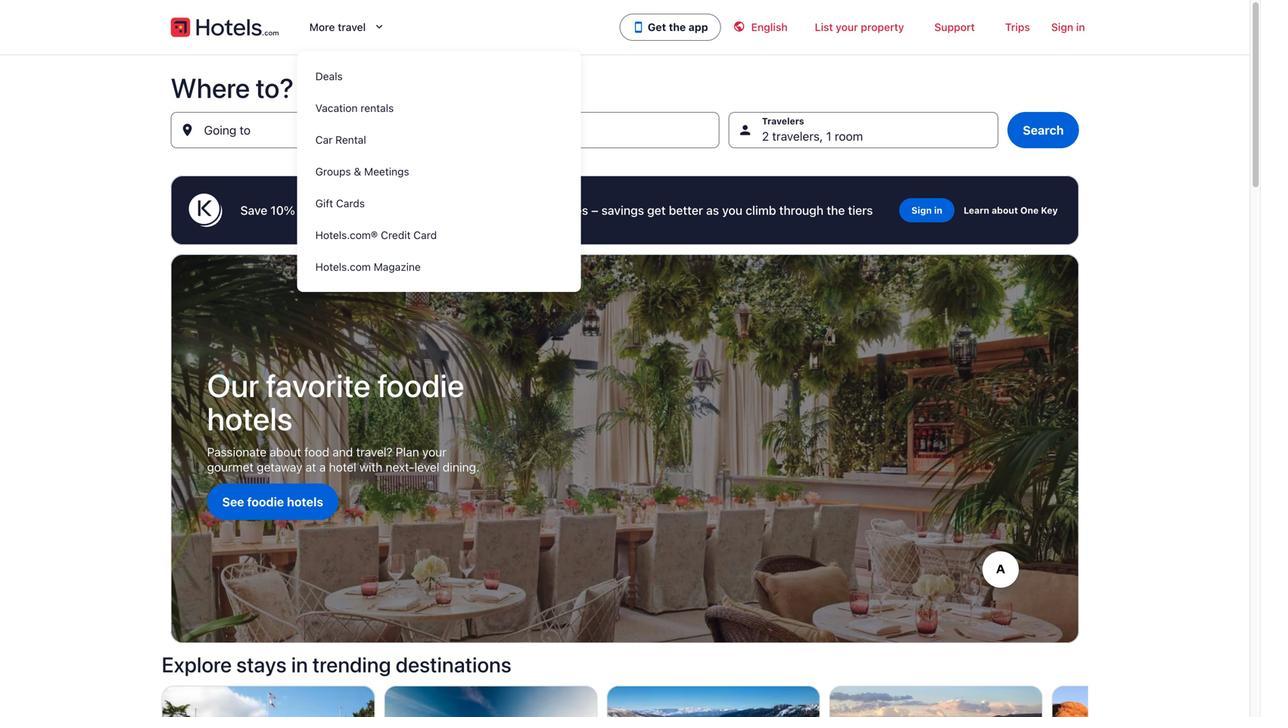 Task type: locate. For each thing, give the bounding box(es) containing it.
about left one
[[992, 205, 1018, 216]]

1 horizontal spatial sign in
[[1052, 21, 1086, 33]]

1 horizontal spatial foodie
[[377, 367, 465, 404]]

1 horizontal spatial in
[[935, 205, 943, 216]]

sign inside dropdown button
[[1052, 21, 1074, 33]]

vacation
[[316, 102, 358, 114]]

hotels.com® credit card link
[[297, 220, 581, 251]]

hotels.com magazine link
[[297, 251, 581, 283]]

list
[[815, 21, 833, 33]]

vacation rentals link
[[297, 92, 581, 124]]

deals
[[316, 70, 343, 83]]

sign right the trips
[[1052, 21, 1074, 33]]

member
[[504, 203, 550, 218]]

sign in inside dropdown button
[[1052, 21, 1086, 33]]

0 horizontal spatial in
[[291, 653, 308, 678]]

a
[[319, 460, 326, 475]]

1 vertical spatial sign
[[912, 205, 932, 216]]

1 horizontal spatial your
[[836, 21, 858, 33]]

in right stays
[[291, 653, 308, 678]]

0 vertical spatial hotels
[[439, 203, 474, 218]]

0 horizontal spatial sign in
[[912, 205, 943, 216]]

sign left learn
[[912, 205, 932, 216]]

your up "level"
[[423, 445, 447, 459]]

0 horizontal spatial about
[[270, 445, 301, 459]]

our favorite foodie hotels main content
[[0, 55, 1262, 718]]

foodie right see
[[247, 495, 284, 509]]

travel
[[338, 21, 366, 33]]

1 vertical spatial foodie
[[247, 495, 284, 509]]

food
[[305, 445, 329, 459]]

sign in for sign in link
[[912, 205, 943, 216]]

hotels inside see foodie hotels link
[[287, 495, 323, 509]]

credit
[[381, 229, 411, 242]]

learn about one key
[[964, 205, 1058, 216]]

see foodie hotels
[[222, 495, 323, 509]]

hotels up passionate
[[207, 400, 293, 437]]

with
[[477, 203, 501, 218], [360, 460, 383, 475]]

hotels.com magazine
[[316, 261, 421, 273]]

cards
[[336, 197, 365, 210]]

with down travel? on the bottom of page
[[360, 460, 383, 475]]

dining.
[[443, 460, 480, 475]]

1 horizontal spatial with
[[477, 203, 501, 218]]

foodie up plan
[[377, 367, 465, 404]]

prices
[[554, 203, 588, 218]]

foodie
[[377, 367, 465, 404], [247, 495, 284, 509]]

1 horizontal spatial the
[[827, 203, 845, 218]]

0 vertical spatial sign in
[[1052, 21, 1086, 33]]

0 vertical spatial sign
[[1052, 21, 1074, 33]]

0 vertical spatial with
[[477, 203, 501, 218]]

sign
[[1052, 21, 1074, 33], [912, 205, 932, 216]]

your inside our favorite foodie hotels passionate about food and travel? plan your gourmet getaway at a hotel with next-level dining.
[[423, 445, 447, 459]]

passionate
[[207, 445, 267, 459]]

0 vertical spatial in
[[1077, 21, 1086, 33]]

1 horizontal spatial sign
[[1052, 21, 1074, 33]]

travel?
[[356, 445, 393, 459]]

hotels logo image
[[171, 15, 279, 39]]

1
[[826, 129, 832, 144]]

the inside our favorite foodie hotels main content
[[827, 203, 845, 218]]

1 vertical spatial your
[[423, 445, 447, 459]]

0 horizontal spatial with
[[360, 460, 383, 475]]

2 travelers, 1 room
[[762, 129, 863, 144]]

0 horizontal spatial sign
[[912, 205, 932, 216]]

property
[[861, 21, 905, 33]]

0 vertical spatial foodie
[[377, 367, 465, 404]]

0 vertical spatial the
[[669, 21, 686, 33]]

learn
[[964, 205, 990, 216]]

save 10% or more on over 100,000 hotels with member prices – savings get better as you climb through the tiers
[[240, 203, 873, 218]]

search button
[[1008, 112, 1079, 148]]

sign in inside our favorite foodie hotels main content
[[912, 205, 943, 216]]

0 horizontal spatial your
[[423, 445, 447, 459]]

1 vertical spatial the
[[827, 203, 845, 218]]

1 vertical spatial sign in
[[912, 205, 943, 216]]

sign for sign in link
[[912, 205, 932, 216]]

2 vertical spatial hotels
[[287, 495, 323, 509]]

hotels down at
[[287, 495, 323, 509]]

sign in left learn
[[912, 205, 943, 216]]

in inside dropdown button
[[1077, 21, 1086, 33]]

about inside our favorite foodie hotels passionate about food and travel? plan your gourmet getaway at a hotel with next-level dining.
[[270, 445, 301, 459]]

plan
[[396, 445, 419, 459]]

sign in right the trips
[[1052, 21, 1086, 33]]

hotels up 'hotels.com® credit card' link
[[439, 203, 474, 218]]

1 vertical spatial hotels
[[207, 400, 293, 437]]

2 horizontal spatial in
[[1077, 21, 1086, 33]]

the
[[669, 21, 686, 33], [827, 203, 845, 218]]

explore
[[162, 653, 232, 678]]

list your property
[[815, 21, 905, 33]]

more
[[309, 21, 335, 33]]

groups & meetings link
[[297, 156, 581, 188]]

over
[[362, 203, 387, 218]]

get
[[647, 203, 666, 218]]

0 vertical spatial your
[[836, 21, 858, 33]]

hotel
[[329, 460, 356, 475]]

destinations
[[396, 653, 512, 678]]

in for sign in dropdown button
[[1077, 21, 1086, 33]]

rental
[[336, 134, 366, 146]]

1 vertical spatial with
[[360, 460, 383, 475]]

magazine
[[374, 261, 421, 273]]

sign in for sign in dropdown button
[[1052, 21, 1086, 33]]

trips link
[[990, 12, 1046, 42]]

at
[[306, 460, 316, 475]]

your right list at top right
[[836, 21, 858, 33]]

about
[[992, 205, 1018, 216], [270, 445, 301, 459]]

sign inside our favorite foodie hotels main content
[[912, 205, 932, 216]]

travelers,
[[773, 129, 823, 144]]

with left member
[[477, 203, 501, 218]]

tiers
[[848, 203, 873, 218]]

the left tiers
[[827, 203, 845, 218]]

in left learn
[[935, 205, 943, 216]]

our
[[207, 367, 259, 404]]

–
[[592, 203, 599, 218]]

the inside get the app link
[[669, 21, 686, 33]]

about up the getaway
[[270, 445, 301, 459]]

the right get
[[669, 21, 686, 33]]

hotels
[[439, 203, 474, 218], [207, 400, 293, 437], [287, 495, 323, 509]]

in right the trips
[[1077, 21, 1086, 33]]

more travel
[[309, 21, 366, 33]]

explore stays in trending destinations
[[162, 653, 512, 678]]

0 horizontal spatial the
[[669, 21, 686, 33]]

next-
[[386, 460, 415, 475]]

your
[[836, 21, 858, 33], [423, 445, 447, 459]]

better
[[669, 203, 703, 218]]

1 vertical spatial in
[[935, 205, 943, 216]]

rentals
[[361, 102, 394, 114]]

more
[[313, 203, 342, 218]]

1 vertical spatial about
[[270, 445, 301, 459]]

where to?
[[171, 72, 294, 104]]

getaway
[[257, 460, 303, 475]]

0 horizontal spatial foodie
[[247, 495, 284, 509]]

sign in
[[1052, 21, 1086, 33], [912, 205, 943, 216]]

one
[[1021, 205, 1039, 216]]

0 vertical spatial about
[[992, 205, 1018, 216]]

in
[[1077, 21, 1086, 33], [935, 205, 943, 216], [291, 653, 308, 678]]



Task type: describe. For each thing, give the bounding box(es) containing it.
through
[[780, 203, 824, 218]]

favorite
[[266, 367, 371, 404]]

english button
[[721, 12, 800, 42]]

search
[[1023, 123, 1064, 137]]

support
[[935, 21, 975, 33]]

sign in button
[[1046, 12, 1092, 42]]

100,000
[[390, 203, 436, 218]]

save
[[240, 203, 268, 218]]

get
[[648, 21, 666, 33]]

to?
[[256, 72, 294, 104]]

foodie inside our favorite foodie hotels passionate about food and travel? plan your gourmet getaway at a hotel with next-level dining.
[[377, 367, 465, 404]]

sign in link
[[900, 198, 955, 223]]

get the app link
[[620, 14, 721, 41]]

list your property link
[[800, 12, 920, 42]]

2 travelers, 1 room button
[[729, 112, 999, 148]]

small image
[[733, 20, 746, 33]]

see foodie hotels link
[[207, 484, 339, 520]]

card
[[414, 229, 437, 242]]

room
[[835, 129, 863, 144]]

savings
[[602, 203, 644, 218]]

english
[[752, 21, 788, 33]]

hotels.com® credit card
[[316, 229, 437, 242]]

on
[[345, 203, 359, 218]]

see
[[222, 495, 244, 509]]

car
[[316, 134, 333, 146]]

deals link
[[297, 61, 581, 92]]

download the app button image
[[633, 21, 645, 33]]

our favorite foodie hotels passionate about food and travel? plan your gourmet getaway at a hotel with next-level dining.
[[207, 367, 480, 475]]

gourmet
[[207, 460, 254, 475]]

hotels inside our favorite foodie hotels passionate about food and travel? plan your gourmet getaway at a hotel with next-level dining.
[[207, 400, 293, 437]]

more travel button
[[297, 12, 398, 42]]

as
[[706, 203, 719, 218]]

with inside our favorite foodie hotels passionate about food and travel? plan your gourmet getaway at a hotel with next-level dining.
[[360, 460, 383, 475]]

support link
[[920, 12, 990, 42]]

10%
[[271, 203, 295, 218]]

level
[[415, 460, 440, 475]]

you
[[722, 203, 743, 218]]

sign for sign in dropdown button
[[1052, 21, 1074, 33]]

key
[[1041, 205, 1058, 216]]

vacation rentals
[[316, 102, 394, 114]]

hotels.com
[[316, 261, 371, 273]]

groups & meetings
[[316, 165, 409, 178]]

1 horizontal spatial about
[[992, 205, 1018, 216]]

2 vertical spatial in
[[291, 653, 308, 678]]

car rental
[[316, 134, 366, 146]]

trips
[[1006, 21, 1030, 33]]

groups
[[316, 165, 351, 178]]

trending
[[313, 653, 391, 678]]

get the app
[[648, 21, 708, 33]]

hotels.com®
[[316, 229, 378, 242]]

or
[[298, 203, 310, 218]]

gift cards link
[[297, 188, 581, 220]]

and
[[333, 445, 353, 459]]

where
[[171, 72, 250, 104]]

gift
[[316, 197, 333, 210]]

climb
[[746, 203, 776, 218]]

dine under a verdant mosaic of plant life in the city. image
[[171, 254, 1079, 644]]

&
[[354, 165, 361, 178]]

app
[[689, 21, 708, 33]]

2
[[762, 129, 769, 144]]

car rental link
[[297, 124, 581, 156]]

meetings
[[364, 165, 409, 178]]

in for sign in link
[[935, 205, 943, 216]]

gift cards
[[316, 197, 365, 210]]



Task type: vqa. For each thing, say whether or not it's contained in the screenshot.
2 travelers, 1 room
yes



